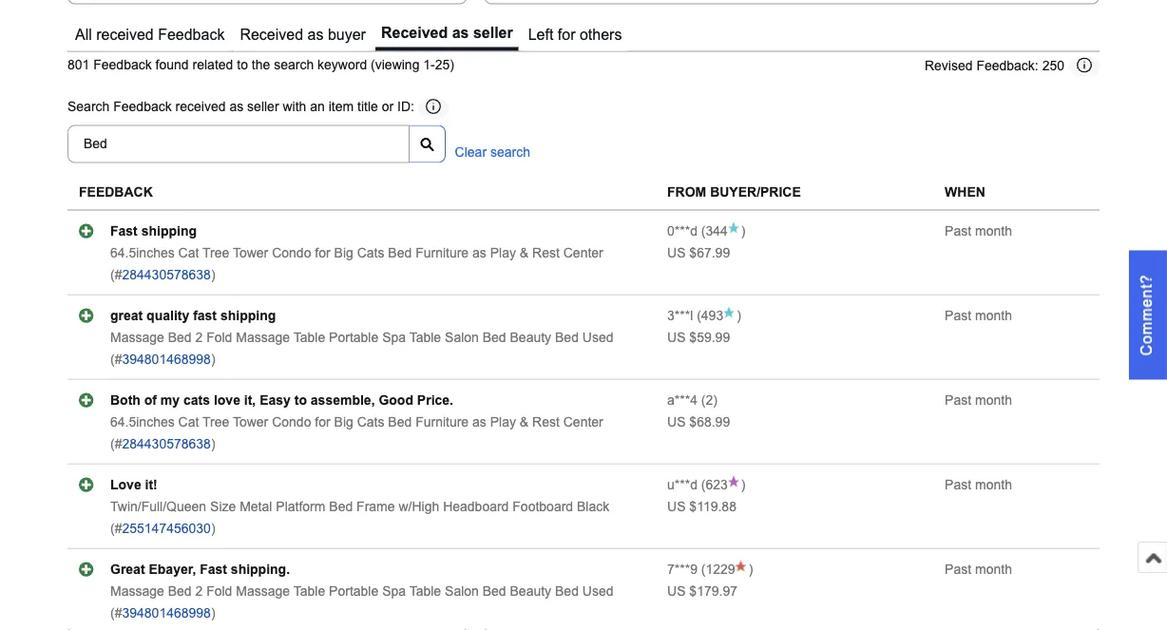 Task type: describe. For each thing, give the bounding box(es) containing it.
25)
[[435, 58, 455, 72]]

us for 3***l
[[668, 330, 686, 345]]

related
[[193, 58, 233, 72]]

as inside button
[[308, 26, 324, 43]]

assemble,
[[311, 393, 375, 408]]

us $119.88
[[668, 499, 737, 514]]

( for 1229
[[702, 562, 706, 577]]

feedback left by buyer. element for us $67.99
[[668, 224, 698, 238]]

284430578638 link for shipping
[[122, 267, 211, 282]]

394801468998 for ebayer,
[[122, 606, 211, 621]]

( 623
[[698, 478, 728, 492]]

great quality fast shipping
[[110, 308, 276, 323]]

title
[[358, 100, 378, 115]]

found
[[156, 58, 189, 72]]

cat for of
[[178, 415, 199, 430]]

metal
[[240, 499, 272, 514]]

3 past month from the top
[[945, 393, 1013, 408]]

month for $67.99
[[976, 224, 1013, 238]]

past for $179.97
[[945, 562, 972, 577]]

keyword
[[318, 58, 367, 72]]

center for us $68.99
[[564, 415, 604, 430]]

feedback
[[79, 185, 153, 200]]

both of my cats love it, easy to assemble, good price. element
[[110, 393, 454, 408]]

$59.99
[[690, 330, 731, 345]]

received as buyer button
[[234, 19, 372, 51]]

284430578638 ) for of
[[122, 437, 215, 451]]

bed inside twin/full/queen size metal platform bed frame w/high headboard footboard black (#
[[329, 499, 353, 514]]

$67.99
[[690, 246, 731, 260]]

tower for of
[[233, 415, 268, 430]]

us $67.99
[[668, 246, 731, 260]]

us for u***d
[[668, 499, 686, 514]]

table up the price.
[[410, 330, 441, 345]]

love it! element
[[110, 478, 158, 492]]

play for us $68.99
[[490, 415, 516, 430]]

condo for of
[[272, 415, 311, 430]]

1229
[[706, 562, 736, 577]]

2 (# from the top
[[110, 352, 122, 367]]

from buyer/price
[[668, 185, 802, 200]]

condo for shipping
[[272, 246, 311, 260]]

1 vertical spatial to
[[295, 393, 307, 408]]

cats for fast shipping
[[357, 246, 385, 260]]

284430578638 for of
[[122, 437, 211, 451]]

from buyer/price element
[[668, 185, 802, 200]]

size
[[210, 499, 236, 514]]

buyer
[[328, 26, 366, 43]]

salon for great ebayer, fast shipping.
[[445, 584, 479, 599]]

us $59.99
[[668, 330, 731, 345]]

e.g. Vintage 1970's Gibson Guitars text field
[[68, 125, 410, 163]]

493
[[702, 308, 724, 323]]

w/high
[[399, 499, 440, 514]]

past for $67.99
[[945, 224, 972, 238]]

u***d
[[668, 478, 698, 492]]

0***d
[[668, 224, 698, 238]]

big for both of my cats love it, easy to assemble, good price.
[[334, 415, 354, 430]]

the
[[252, 58, 270, 72]]

0 vertical spatial shipping
[[141, 224, 197, 238]]

) down great ebayer, fast shipping.
[[211, 606, 215, 621]]

shipping.
[[231, 562, 290, 577]]

received inside button
[[96, 26, 154, 43]]

rest for us $67.99
[[533, 246, 560, 260]]

month for $179.97
[[976, 562, 1013, 577]]

headboard
[[443, 499, 509, 514]]

search
[[68, 100, 110, 115]]

play for us $67.99
[[490, 246, 516, 260]]

beauty for us $59.99
[[510, 330, 552, 345]]

284430578638 for shipping
[[122, 267, 211, 282]]

( for 623
[[702, 478, 706, 492]]

( 1229
[[698, 562, 736, 577]]

cat for shipping
[[178, 246, 199, 260]]

2 for shipping.
[[195, 584, 203, 599]]

as inside button
[[452, 24, 469, 41]]

394801468998 link for quality
[[122, 352, 211, 367]]

both of my cats love it, easy to assemble, good price.
[[110, 393, 454, 408]]

all received feedback button
[[69, 19, 231, 51]]

spa for shipping.
[[382, 584, 406, 599]]

1-
[[424, 58, 435, 72]]

feedback:
[[977, 59, 1039, 73]]

past month for us $59.99
[[945, 308, 1013, 323]]

quality
[[147, 308, 189, 323]]

3 past from the top
[[945, 393, 972, 408]]

past month for us $179.97
[[945, 562, 1013, 577]]

) right 623
[[742, 478, 746, 492]]

2 inside a***4 ( 2 ) us $68.99
[[706, 393, 714, 408]]

when element
[[945, 185, 986, 200]]

great
[[110, 562, 145, 577]]

344
[[706, 224, 728, 238]]

past month for us $119.88
[[945, 478, 1013, 492]]

& for us $67.99
[[520, 246, 529, 260]]

64.5inches cat tree tower condo for big cats bed furniture as play & rest center (# for both of my cats love it, easy to assemble, good price.
[[110, 415, 604, 451]]

buyer/price
[[711, 185, 802, 200]]

394801468998 for quality
[[122, 352, 211, 367]]

us $179.97
[[668, 584, 738, 599]]

) right 344
[[742, 224, 746, 238]]

0 vertical spatial search
[[274, 58, 314, 72]]

801 feedback found related to the search keyword (viewing 1-25)
[[68, 58, 455, 72]]

( 344
[[698, 224, 728, 238]]

received as seller button
[[376, 19, 519, 51]]

great
[[110, 308, 143, 323]]

ebayer,
[[149, 562, 196, 577]]

3***l
[[668, 308, 694, 323]]

month for $59.99
[[976, 308, 1013, 323]]

255147456030 )
[[122, 521, 215, 536]]

black
[[577, 499, 610, 514]]

$179.97
[[690, 584, 738, 599]]

or
[[382, 100, 394, 115]]

my
[[161, 393, 180, 408]]

64.5inches cat tree tower condo for big cats bed furniture as play & rest center (# for fast shipping
[[110, 246, 604, 282]]

( for 493
[[697, 308, 702, 323]]

it,
[[244, 393, 256, 408]]

month for $119.88
[[976, 478, 1013, 492]]

) right 1229
[[749, 562, 753, 577]]

love
[[110, 478, 141, 492]]

used for us $179.97
[[583, 584, 614, 599]]

great ebayer, fast shipping.
[[110, 562, 290, 577]]

3 past month element from the top
[[945, 393, 1013, 408]]

it!
[[145, 478, 158, 492]]

clear search
[[455, 145, 531, 160]]

good
[[379, 393, 414, 408]]

255147456030 link
[[122, 521, 211, 536]]

table down "w/high"
[[410, 584, 441, 599]]

center for us $67.99
[[564, 246, 604, 260]]

search feedback received as seller with an item title or id:
[[68, 100, 415, 115]]

250
[[1043, 59, 1065, 73]]

left
[[528, 26, 554, 43]]

feedback left by buyer. element for us $179.97
[[668, 562, 698, 577]]

) down size
[[211, 521, 215, 536]]

comment?
[[1139, 274, 1156, 356]]

of
[[144, 393, 157, 408]]

frame
[[357, 499, 395, 514]]

twin/full/queen size metal platform bed frame w/high headboard footboard black (#
[[110, 499, 610, 536]]

clear
[[455, 145, 487, 160]]

rest for us $68.99
[[533, 415, 560, 430]]

all received feedback
[[75, 26, 225, 43]]

) up the fast
[[211, 267, 215, 282]]

great ebayer, fast shipping. element
[[110, 562, 290, 577]]

fast
[[193, 308, 217, 323]]



Task type: locate. For each thing, give the bounding box(es) containing it.
feedback left by buyer. element containing 3***l
[[668, 308, 694, 323]]

1 horizontal spatial shipping
[[221, 308, 276, 323]]

fast
[[110, 224, 138, 238], [200, 562, 227, 577]]

1 vertical spatial search
[[491, 145, 531, 160]]

tree up the fast
[[203, 246, 229, 260]]

1 284430578638 from the top
[[122, 267, 211, 282]]

1 vertical spatial portable
[[329, 584, 379, 599]]

0 horizontal spatial fast
[[110, 224, 138, 238]]

394801468998 link
[[122, 352, 211, 367], [122, 606, 211, 621]]

1 394801468998 link from the top
[[122, 352, 211, 367]]

1 vertical spatial tree
[[203, 415, 229, 430]]

( right 0***d
[[702, 224, 706, 238]]

1 play from the top
[[490, 246, 516, 260]]

love
[[214, 393, 241, 408]]

1 vertical spatial spa
[[382, 584, 406, 599]]

table down "platform" on the bottom of page
[[294, 584, 325, 599]]

2 past from the top
[[945, 308, 972, 323]]

2 vertical spatial feedback
[[113, 100, 172, 115]]

platform
[[276, 499, 326, 514]]

1 64.5inches from the top
[[110, 246, 175, 260]]

0 vertical spatial fold
[[207, 330, 232, 345]]

4 feedback left by buyer. element from the top
[[668, 478, 698, 492]]

search
[[274, 58, 314, 72], [491, 145, 531, 160]]

1 vertical spatial &
[[520, 415, 529, 430]]

salon down headboard
[[445, 584, 479, 599]]

0 vertical spatial 284430578638 link
[[122, 267, 211, 282]]

284430578638 link up quality
[[122, 267, 211, 282]]

) up the love
[[211, 352, 215, 367]]

fast right "ebayer,"
[[200, 562, 227, 577]]

us
[[668, 246, 686, 260], [668, 330, 686, 345], [668, 415, 686, 430], [668, 499, 686, 514], [668, 584, 686, 599]]

1 (# from the top
[[110, 267, 122, 282]]

0 vertical spatial 284430578638 )
[[122, 267, 215, 282]]

4 past from the top
[[945, 478, 972, 492]]

(viewing
[[371, 58, 420, 72]]

623
[[706, 478, 728, 492]]

284430578638 link for of
[[122, 437, 211, 451]]

4 past month from the top
[[945, 478, 1013, 492]]

1 vertical spatial tower
[[233, 415, 268, 430]]

2 spa from the top
[[382, 584, 406, 599]]

5 past month from the top
[[945, 562, 1013, 577]]

past month element for $67.99
[[945, 224, 1013, 238]]

0 vertical spatial furniture
[[416, 246, 469, 260]]

3 (# from the top
[[110, 437, 122, 451]]

) down the love
[[211, 437, 215, 451]]

condo
[[272, 246, 311, 260], [272, 415, 311, 430]]

284430578638 up it!
[[122, 437, 211, 451]]

) inside a***4 ( 2 ) us $68.99
[[714, 393, 718, 408]]

used
[[583, 330, 614, 345], [583, 584, 614, 599]]

1 beauty from the top
[[510, 330, 552, 345]]

284430578638 ) up quality
[[122, 267, 215, 282]]

fast down feedback element on the left top
[[110, 224, 138, 238]]

portable down twin/full/queen size metal platform bed frame w/high headboard footboard black (#
[[329, 584, 379, 599]]

64.5inches
[[110, 246, 175, 260], [110, 415, 175, 430]]

1 284430578638 link from the top
[[122, 267, 211, 282]]

2 & from the top
[[520, 415, 529, 430]]

1 vertical spatial 284430578638 )
[[122, 437, 215, 451]]

64.5inches for shipping
[[110, 246, 175, 260]]

big for fast shipping
[[334, 246, 354, 260]]

0 horizontal spatial shipping
[[141, 224, 197, 238]]

received down related
[[176, 100, 226, 115]]

2 284430578638 link from the top
[[122, 437, 211, 451]]

2 64.5inches cat tree tower condo for big cats bed furniture as play & rest center (# from the top
[[110, 415, 604, 451]]

( right 7***9
[[702, 562, 706, 577]]

2 tower from the top
[[233, 415, 268, 430]]

2 portable from the top
[[329, 584, 379, 599]]

(# inside twin/full/queen size metal platform bed frame w/high headboard footboard black (#
[[110, 521, 122, 536]]

0 vertical spatial tower
[[233, 246, 268, 260]]

2 284430578638 from the top
[[122, 437, 211, 451]]

)
[[742, 224, 746, 238], [211, 267, 215, 282], [737, 308, 742, 323], [211, 352, 215, 367], [714, 393, 718, 408], [211, 437, 215, 451], [742, 478, 746, 492], [211, 521, 215, 536], [749, 562, 753, 577], [211, 606, 215, 621]]

feedback left by buyer. element
[[668, 224, 698, 238], [668, 308, 694, 323], [668, 393, 698, 408], [668, 478, 698, 492], [668, 562, 698, 577]]

us down a***4
[[668, 415, 686, 430]]

394801468998 up my
[[122, 352, 211, 367]]

1 us from the top
[[668, 246, 686, 260]]

feedback left by buyer. element containing 0***d
[[668, 224, 698, 238]]

twin/full/queen
[[110, 499, 207, 514]]

feedback left by buyer. element for us $59.99
[[668, 308, 694, 323]]

feedback left by buyer. element for us $68.99
[[668, 393, 698, 408]]

revised feedback: 250
[[925, 59, 1065, 73]]

2 cat from the top
[[178, 415, 199, 430]]

1 vertical spatial feedback
[[93, 58, 152, 72]]

2 up $68.99 at right
[[706, 393, 714, 408]]

1 used from the top
[[583, 330, 614, 345]]

2 vertical spatial 2
[[195, 584, 203, 599]]

0 vertical spatial 394801468998 link
[[122, 352, 211, 367]]

5 month from the top
[[976, 562, 1013, 577]]

cat down fast shipping
[[178, 246, 199, 260]]

received as seller
[[381, 24, 513, 41]]

2 fold from the top
[[207, 584, 232, 599]]

1 past from the top
[[945, 224, 972, 238]]

1 past month from the top
[[945, 224, 1013, 238]]

394801468998 ) up my
[[122, 352, 215, 367]]

1 vertical spatial 284430578638
[[122, 437, 211, 451]]

feedback down all received feedback button
[[93, 58, 152, 72]]

furniture for both of my cats love it, easy to assemble, good price.
[[416, 415, 469, 430]]

394801468998
[[122, 352, 211, 367], [122, 606, 211, 621]]

salon up the price.
[[445, 330, 479, 345]]

1 vertical spatial 2
[[706, 393, 714, 408]]

1 furniture from the top
[[416, 246, 469, 260]]

us inside a***4 ( 2 ) us $68.99
[[668, 415, 686, 430]]

for for 0***d
[[315, 246, 331, 260]]

( right u***d
[[702, 478, 706, 492]]

$119.88
[[690, 499, 737, 514]]

1 vertical spatial 64.5inches
[[110, 415, 175, 430]]

1 vertical spatial rest
[[533, 415, 560, 430]]

1 spa from the top
[[382, 330, 406, 345]]

fast shipping
[[110, 224, 197, 238]]

easy
[[260, 393, 291, 408]]

to right easy
[[295, 393, 307, 408]]

801
[[68, 58, 90, 72]]

seller inside button
[[473, 24, 513, 41]]

0 vertical spatial seller
[[473, 24, 513, 41]]

394801468998 link for ebayer,
[[122, 606, 211, 621]]

massage bed 2 fold massage table portable spa table salon bed beauty bed used (# up assemble,
[[110, 330, 614, 367]]

1 vertical spatial 394801468998 link
[[122, 606, 211, 621]]

tree for of
[[203, 415, 229, 430]]

284430578638 ) for shipping
[[122, 267, 215, 282]]

) right 493
[[737, 308, 742, 323]]

0 vertical spatial beauty
[[510, 330, 552, 345]]

1 vertical spatial shipping
[[221, 308, 276, 323]]

1 condo from the top
[[272, 246, 311, 260]]

beauty
[[510, 330, 552, 345], [510, 584, 552, 599]]

0 vertical spatial cats
[[357, 246, 385, 260]]

beauty for us $179.97
[[510, 584, 552, 599]]

394801468998 down "ebayer,"
[[122, 606, 211, 621]]

footboard
[[513, 499, 574, 514]]

cat
[[178, 246, 199, 260], [178, 415, 199, 430]]

1 vertical spatial furniture
[[416, 415, 469, 430]]

feedback left by buyer. element up us $179.97
[[668, 562, 698, 577]]

0 horizontal spatial received
[[240, 26, 303, 43]]

shipping down feedback element on the left top
[[141, 224, 197, 238]]

0 vertical spatial salon
[[445, 330, 479, 345]]

1 tower from the top
[[233, 246, 268, 260]]

( inside a***4 ( 2 ) us $68.99
[[702, 393, 706, 408]]

1 vertical spatial fast
[[200, 562, 227, 577]]

search down received as buyer button
[[274, 58, 314, 72]]

1 feedback left by buyer. element from the top
[[668, 224, 698, 238]]

2 64.5inches from the top
[[110, 415, 175, 430]]

1 vertical spatial 394801468998 )
[[122, 606, 215, 621]]

2 past month element from the top
[[945, 308, 1013, 323]]

0 vertical spatial 284430578638
[[122, 267, 211, 282]]

1 cat from the top
[[178, 246, 199, 260]]

1 vertical spatial condo
[[272, 415, 311, 430]]

an
[[310, 100, 325, 115]]

us down 7***9
[[668, 584, 686, 599]]

1 vertical spatial massage bed 2 fold massage table portable spa table salon bed beauty bed used (#
[[110, 584, 614, 621]]

for inside button
[[558, 26, 576, 43]]

us for 0***d
[[668, 246, 686, 260]]

massage bed 2 fold massage table portable spa table salon bed beauty bed used (# for great quality fast shipping
[[110, 330, 614, 367]]

2 used from the top
[[583, 584, 614, 599]]

2 center from the top
[[564, 415, 604, 430]]

0 vertical spatial used
[[583, 330, 614, 345]]

feedback left by buyer. element up us $119.88
[[668, 478, 698, 492]]

1 394801468998 ) from the top
[[122, 352, 215, 367]]

1 vertical spatial 394801468998
[[122, 606, 211, 621]]

0 vertical spatial received
[[96, 26, 154, 43]]

1 vertical spatial cat
[[178, 415, 199, 430]]

284430578638 up quality
[[122, 267, 211, 282]]

284430578638 ) down my
[[122, 437, 215, 451]]

cats for both of my cats love it, easy to assemble, good price.
[[357, 415, 385, 430]]

1 vertical spatial salon
[[445, 584, 479, 599]]

massage bed 2 fold massage table portable spa table salon bed beauty bed used (# for great ebayer, fast shipping.
[[110, 584, 614, 621]]

comment? link
[[1130, 251, 1168, 380]]

table
[[294, 330, 325, 345], [410, 330, 441, 345], [294, 584, 325, 599], [410, 584, 441, 599]]

feedback for received
[[113, 100, 172, 115]]

seller left with
[[247, 100, 279, 115]]

5 (# from the top
[[110, 606, 122, 621]]

5 us from the top
[[668, 584, 686, 599]]

3 us from the top
[[668, 415, 686, 430]]

as
[[452, 24, 469, 41], [308, 26, 324, 43], [230, 100, 244, 115], [473, 246, 487, 260], [473, 415, 487, 430]]

search right clear
[[491, 145, 531, 160]]

1 horizontal spatial to
[[295, 393, 307, 408]]

2 salon from the top
[[445, 584, 479, 599]]

id:
[[398, 100, 415, 115]]

seller left left
[[473, 24, 513, 41]]

feedback left by buyer. element up $68.99 at right
[[668, 393, 698, 408]]

64.5inches down of
[[110, 415, 175, 430]]

received for received as buyer
[[240, 26, 303, 43]]

revised
[[925, 59, 973, 73]]

portable for great quality fast shipping
[[329, 330, 379, 345]]

fold down the fast
[[207, 330, 232, 345]]

past month element
[[945, 224, 1013, 238], [945, 308, 1013, 323], [945, 393, 1013, 408], [945, 478, 1013, 492], [945, 562, 1013, 577]]

fold down great ebayer, fast shipping. element
[[207, 584, 232, 599]]

1 vertical spatial play
[[490, 415, 516, 430]]

394801468998 ) down "ebayer,"
[[122, 606, 215, 621]]

2 394801468998 link from the top
[[122, 606, 211, 621]]

1 massage bed 2 fold massage table portable spa table salon bed beauty bed used (# from the top
[[110, 330, 614, 367]]

received inside received as seller button
[[381, 24, 448, 41]]

1 rest from the top
[[533, 246, 560, 260]]

0 vertical spatial center
[[564, 246, 604, 260]]

spa up good
[[382, 330, 406, 345]]

0 horizontal spatial to
[[237, 58, 248, 72]]

1 284430578638 ) from the top
[[122, 267, 215, 282]]

others
[[580, 26, 622, 43]]

1 vertical spatial used
[[583, 584, 614, 599]]

table up both of my cats love it, easy to assemble, good price. 'element'
[[294, 330, 325, 345]]

feedback up found
[[158, 26, 225, 43]]

1 past month element from the top
[[945, 224, 1013, 238]]

1 big from the top
[[334, 246, 354, 260]]

( for 344
[[702, 224, 706, 238]]

2 down the fast
[[195, 330, 203, 345]]

received up the
[[240, 26, 303, 43]]

1 horizontal spatial received
[[176, 100, 226, 115]]

past for $119.88
[[945, 478, 972, 492]]

feedback for found
[[93, 58, 152, 72]]

for for a***4
[[315, 415, 331, 430]]

1 vertical spatial seller
[[247, 100, 279, 115]]

394801468998 link down "ebayer,"
[[122, 606, 211, 621]]

received as buyer
[[240, 26, 366, 43]]

0 vertical spatial fast
[[110, 224, 138, 238]]

(#
[[110, 267, 122, 282], [110, 352, 122, 367], [110, 437, 122, 451], [110, 521, 122, 536], [110, 606, 122, 621]]

5 past month element from the top
[[945, 562, 1013, 577]]

past month for us $67.99
[[945, 224, 1013, 238]]

to left the
[[237, 58, 248, 72]]

tower down it,
[[233, 415, 268, 430]]

1 center from the top
[[564, 246, 604, 260]]

3 feedback left by buyer. element from the top
[[668, 393, 698, 408]]

394801468998 ) for quality
[[122, 352, 215, 367]]

1 vertical spatial center
[[564, 415, 604, 430]]

feedback left by buyer. element up 'us $67.99'
[[668, 224, 698, 238]]

5 feedback left by buyer. element from the top
[[668, 562, 698, 577]]

2 feedback left by buyer. element from the top
[[668, 308, 694, 323]]

tower up great quality fast shipping element
[[233, 246, 268, 260]]

received
[[381, 24, 448, 41], [240, 26, 303, 43]]

1 vertical spatial cats
[[357, 415, 385, 430]]

shipping
[[141, 224, 197, 238], [221, 308, 276, 323]]

feedback inside button
[[158, 26, 225, 43]]

1 vertical spatial 64.5inches cat tree tower condo for big cats bed furniture as play & rest center (#
[[110, 415, 604, 451]]

1 & from the top
[[520, 246, 529, 260]]

a***4
[[668, 393, 698, 408]]

4 us from the top
[[668, 499, 686, 514]]

seller
[[473, 24, 513, 41], [247, 100, 279, 115]]

feedback left by buyer. element containing a***4
[[668, 393, 698, 408]]

394801468998 )
[[122, 352, 215, 367], [122, 606, 215, 621]]

2 beauty from the top
[[510, 584, 552, 599]]

with
[[283, 100, 307, 115]]

2 cats from the top
[[357, 415, 385, 430]]

tower
[[233, 246, 268, 260], [233, 415, 268, 430]]

2
[[195, 330, 203, 345], [706, 393, 714, 408], [195, 584, 203, 599]]

2 tree from the top
[[203, 415, 229, 430]]

1 64.5inches cat tree tower condo for big cats bed furniture as play & rest center (# from the top
[[110, 246, 604, 282]]

us down u***d
[[668, 499, 686, 514]]

0 vertical spatial 64.5inches
[[110, 246, 175, 260]]

0 vertical spatial to
[[237, 58, 248, 72]]

tree
[[203, 246, 229, 260], [203, 415, 229, 430]]

tree for shipping
[[203, 246, 229, 260]]

2 big from the top
[[334, 415, 354, 430]]

shipping right the fast
[[221, 308, 276, 323]]

2 massage bed 2 fold massage table portable spa table salon bed beauty bed used (# from the top
[[110, 584, 614, 621]]

feedback element
[[79, 185, 153, 200]]

both
[[110, 393, 141, 408]]

received right all
[[96, 26, 154, 43]]

fold for fast
[[207, 330, 232, 345]]

0 vertical spatial condo
[[272, 246, 311, 260]]

great quality fast shipping element
[[110, 308, 276, 323]]

us down 0***d
[[668, 246, 686, 260]]

feedback
[[158, 26, 225, 43], [93, 58, 152, 72], [113, 100, 172, 115]]

255147456030
[[122, 521, 211, 536]]

0 horizontal spatial seller
[[247, 100, 279, 115]]

us for 7***9
[[668, 584, 686, 599]]

2 condo from the top
[[272, 415, 311, 430]]

) up $68.99 at right
[[714, 393, 718, 408]]

all
[[75, 26, 92, 43]]

0 vertical spatial for
[[558, 26, 576, 43]]

1 horizontal spatial received
[[381, 24, 448, 41]]

0 horizontal spatial received
[[96, 26, 154, 43]]

portable up assemble,
[[329, 330, 379, 345]]

( right a***4
[[702, 393, 706, 408]]

1 portable from the top
[[329, 330, 379, 345]]

2 down great ebayer, fast shipping.
[[195, 584, 203, 599]]

0 vertical spatial rest
[[533, 246, 560, 260]]

massage bed 2 fold massage table portable spa table salon bed beauty bed used (# down twin/full/queen size metal platform bed frame w/high headboard footboard black (#
[[110, 584, 614, 621]]

portable for great ebayer, fast shipping.
[[329, 584, 379, 599]]

massage bed 2 fold massage table portable spa table salon bed beauty bed used (#
[[110, 330, 614, 367], [110, 584, 614, 621]]

received up 1-
[[381, 24, 448, 41]]

received for received as seller
[[381, 24, 448, 41]]

394801468998 link up my
[[122, 352, 211, 367]]

2 play from the top
[[490, 415, 516, 430]]

1 vertical spatial received
[[176, 100, 226, 115]]

0 vertical spatial tree
[[203, 246, 229, 260]]

tower for shipping
[[233, 246, 268, 260]]

1 vertical spatial beauty
[[510, 584, 552, 599]]

1 month from the top
[[976, 224, 1013, 238]]

fast shipping element
[[110, 224, 197, 238]]

2 month from the top
[[976, 308, 1013, 323]]

item
[[329, 100, 354, 115]]

past month element for $119.88
[[945, 478, 1013, 492]]

1 vertical spatial for
[[315, 246, 331, 260]]

1 fold from the top
[[207, 330, 232, 345]]

1 horizontal spatial seller
[[473, 24, 513, 41]]

394801468998 ) for ebayer,
[[122, 606, 215, 621]]

left for others
[[528, 26, 622, 43]]

2 394801468998 from the top
[[122, 606, 211, 621]]

64.5inches for of
[[110, 415, 175, 430]]

center
[[564, 246, 604, 260], [564, 415, 604, 430]]

5 past from the top
[[945, 562, 972, 577]]

0 vertical spatial spa
[[382, 330, 406, 345]]

( right '3***l'
[[697, 308, 702, 323]]

1 vertical spatial big
[[334, 415, 354, 430]]

64.5inches down fast shipping
[[110, 246, 175, 260]]

2 394801468998 ) from the top
[[122, 606, 215, 621]]

0 vertical spatial portable
[[329, 330, 379, 345]]

feedback left by buyer. element containing u***d
[[668, 478, 698, 492]]

cats
[[184, 393, 210, 408]]

love it!
[[110, 478, 158, 492]]

0 vertical spatial big
[[334, 246, 354, 260]]

3 month from the top
[[976, 393, 1013, 408]]

1 394801468998 from the top
[[122, 352, 211, 367]]

feedback left by buyer. element containing 7***9
[[668, 562, 698, 577]]

feedback left by buyer. element up us $59.99
[[668, 308, 694, 323]]

4 (# from the top
[[110, 521, 122, 536]]

0 vertical spatial cat
[[178, 246, 199, 260]]

past for $59.99
[[945, 308, 972, 323]]

price.
[[417, 393, 454, 408]]

used for us $59.99
[[583, 330, 614, 345]]

2 for shipping
[[195, 330, 203, 345]]

2 past month from the top
[[945, 308, 1013, 323]]

month
[[976, 224, 1013, 238], [976, 308, 1013, 323], [976, 393, 1013, 408], [976, 478, 1013, 492], [976, 562, 1013, 577]]

0 vertical spatial &
[[520, 246, 529, 260]]

spa down twin/full/queen size metal platform bed frame w/high headboard footboard black (#
[[382, 584, 406, 599]]

0 vertical spatial feedback
[[158, 26, 225, 43]]

past month element for $59.99
[[945, 308, 1013, 323]]

2 vertical spatial for
[[315, 415, 331, 430]]

0 vertical spatial 394801468998
[[122, 352, 211, 367]]

a***4 ( 2 ) us $68.99
[[668, 393, 731, 430]]

spa for shipping
[[382, 330, 406, 345]]

1 vertical spatial 284430578638 link
[[122, 437, 211, 451]]

portable
[[329, 330, 379, 345], [329, 584, 379, 599]]

& for us $68.99
[[520, 415, 529, 430]]

1 horizontal spatial fast
[[200, 562, 227, 577]]

0 vertical spatial 64.5inches cat tree tower condo for big cats bed furniture as play & rest center (#
[[110, 246, 604, 282]]

left for others button
[[523, 19, 628, 51]]

past month element for $179.97
[[945, 562, 1013, 577]]

0 vertical spatial play
[[490, 246, 516, 260]]

0 vertical spatial 2
[[195, 330, 203, 345]]

from
[[668, 185, 707, 200]]

feedback left by buyer. element for us $119.88
[[668, 478, 698, 492]]

1 horizontal spatial search
[[491, 145, 531, 160]]

2 rest from the top
[[533, 415, 560, 430]]

7***9
[[668, 562, 698, 577]]

&
[[520, 246, 529, 260], [520, 415, 529, 430]]

tree down the love
[[203, 415, 229, 430]]

feedback down found
[[113, 100, 172, 115]]

$68.99
[[690, 415, 731, 430]]

0 horizontal spatial search
[[274, 58, 314, 72]]

1 salon from the top
[[445, 330, 479, 345]]

to
[[237, 58, 248, 72], [295, 393, 307, 408]]

received inside received as buyer button
[[240, 26, 303, 43]]

search inside button
[[491, 145, 531, 160]]

cats
[[357, 246, 385, 260], [357, 415, 385, 430]]

1 cats from the top
[[357, 246, 385, 260]]

284430578638 link up it!
[[122, 437, 211, 451]]

us down '3***l'
[[668, 330, 686, 345]]

2 furniture from the top
[[416, 415, 469, 430]]

4 past month element from the top
[[945, 478, 1013, 492]]

when
[[945, 185, 986, 200]]

( 493
[[694, 308, 724, 323]]

2 284430578638 ) from the top
[[122, 437, 215, 451]]

0 vertical spatial massage bed 2 fold massage table portable spa table salon bed beauty bed used (#
[[110, 330, 614, 367]]

4 month from the top
[[976, 478, 1013, 492]]

1 vertical spatial fold
[[207, 584, 232, 599]]

1 tree from the top
[[203, 246, 229, 260]]

0 vertical spatial 394801468998 )
[[122, 352, 215, 367]]

284430578638 )
[[122, 267, 215, 282], [122, 437, 215, 451]]

furniture for fast shipping
[[416, 246, 469, 260]]

salon for great quality fast shipping
[[445, 330, 479, 345]]

fold for fast
[[207, 584, 232, 599]]

cat down the cats
[[178, 415, 199, 430]]

clear search button
[[455, 145, 531, 160]]

2 us from the top
[[668, 330, 686, 345]]



Task type: vqa. For each thing, say whether or not it's contained in the screenshot.
tech essentials
no



